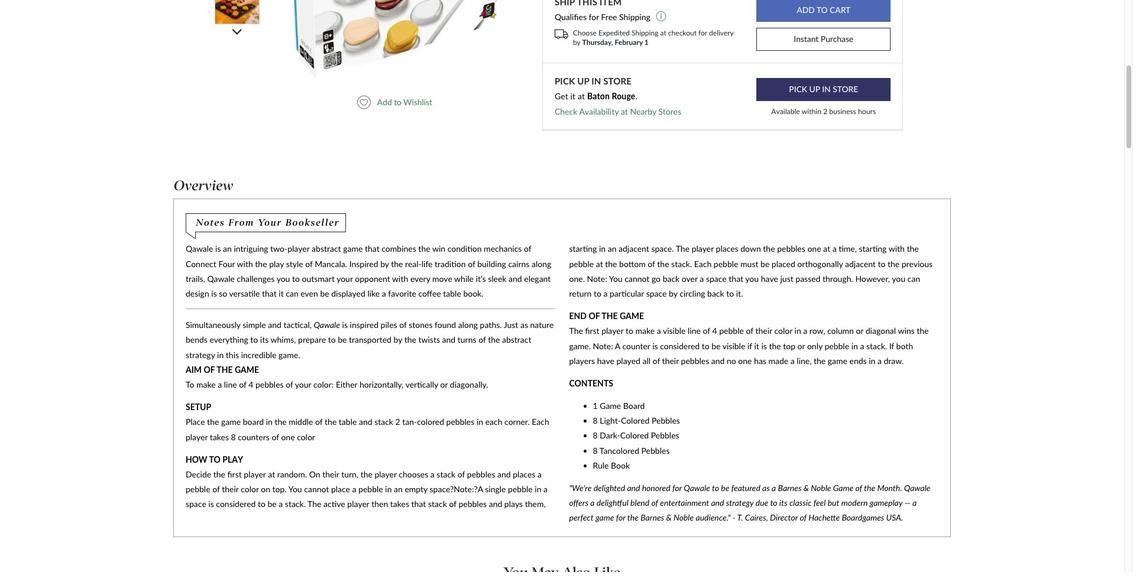 Task type: locate. For each thing, give the bounding box(es) containing it.
1 vertical spatial line
[[224, 380, 237, 390]]

purchase
[[821, 34, 854, 44]]

1 vertical spatial 1
[[593, 401, 598, 411]]

to
[[394, 97, 402, 107], [878, 259, 886, 269], [292, 274, 300, 284], [594, 289, 601, 299], [726, 289, 734, 299], [626, 326, 633, 336], [250, 335, 258, 345], [328, 335, 336, 345], [702, 341, 710, 351], [712, 483, 719, 493], [770, 498, 778, 508], [258, 499, 265, 509]]

starting up one.
[[569, 244, 597, 254]]

play
[[269, 259, 284, 269]]

to
[[186, 380, 194, 390]]

note: inside the decide the first player at random. on their turn, the player chooses a stack of pebbles and places a pebble of their color on top. you cannot place a pebble in an empty space?note:?a single pebble in a space is considered to be a stack. the active player then takes that stack of pebbles and plays them, starting in an adjacent space. the player places down the pebbles one at a time, starting with the pebble at the bottom of the stack. each pebble must be placed orthogonally adjacent to the previous one. note: you cannot go back over a space that you have just passed through. however, you can return to a particular space by circling back to it.
[[587, 274, 607, 284]]

to down on
[[258, 499, 265, 509]]

1 vertical spatial cannot
[[304, 484, 329, 494]]

first inside the decide the first player at random. on their turn, the player chooses a stack of pebbles and places a pebble of their color on top. you cannot place a pebble in an empty space?note:?a single pebble in a space is considered to be a stack. the active player then takes that stack of pebbles and plays them, starting in an adjacent space. the player places down the pebbles one at a time, starting with the pebble at the bottom of the stack. each pebble must be placed orthogonally adjacent to the previous one. note: you cannot go back over a space that you have just passed through. however, you can return to a particular space by circling back to it.
[[227, 470, 242, 480]]

1 vertical spatial game
[[235, 365, 259, 375]]

modern
[[841, 498, 868, 508]]

everything
[[210, 335, 248, 345]]

1 horizontal spatial space
[[646, 289, 667, 299]]

of up modern
[[855, 483, 862, 493]]

1 vertical spatial one
[[738, 356, 752, 366]]

game inside end of the game the first player to make a visible line of 4 pebble of their color in a row, column or diagonal wins the game. note: a counter is considered to be visible if it is the top or only pebble in a stack. if both players have played all of their pebbles and no one has made a line, the game ends in a draw.
[[620, 311, 644, 321]]

1 you from the left
[[277, 274, 290, 284]]

it's
[[476, 274, 486, 284]]

1 vertical spatial considered
[[216, 499, 256, 509]]

you down random.
[[288, 484, 302, 494]]

from
[[228, 217, 254, 228]]

section
[[168, 561, 957, 573]]

audience."
[[696, 513, 731, 523]]

at
[[660, 28, 666, 37], [578, 91, 585, 101], [621, 106, 628, 116], [823, 244, 830, 254], [596, 259, 603, 269], [268, 470, 275, 480]]

by inside choose expedited shipping at checkout for delivery by
[[573, 38, 581, 47]]

mechanics
[[484, 244, 522, 254]]

0 vertical spatial strategy
[[186, 350, 215, 360]]

the inside end of the game the first player to make a visible line of 4 pebble of their color in a row, column or diagonal wins the game. note: a counter is considered to be visible if it is the top or only pebble in a stack. if both players have played all of their pebbles and no one has made a line, the game ends in a draw.
[[602, 311, 618, 321]]

table down either
[[339, 417, 357, 427]]

1 vertical spatial barnes
[[641, 513, 664, 523]]

one inside the decide the first player at random. on their turn, the player chooses a stack of pebbles and places a pebble of their color on top. you cannot place a pebble in an empty space?note:?a single pebble in a space is considered to be a stack. the active player then takes that stack of pebbles and plays them, starting in an adjacent space. the player places down the pebbles one at a time, starting with the pebble at the bottom of the stack. each pebble must be placed orthogonally adjacent to the previous one. note: you cannot go back over a space that you have just passed through. however, you can return to a particular space by circling back to it.
[[808, 244, 821, 254]]

stack.
[[671, 259, 692, 269], [866, 341, 887, 351], [285, 499, 306, 509]]

you down play
[[277, 274, 290, 284]]

that down challenges
[[262, 289, 277, 299]]

0 horizontal spatial back
[[663, 274, 680, 284]]

0 vertical spatial each
[[694, 259, 712, 269]]

is inspired piles of stones found along paths. just as nature bends everything to its whims, prepare to be transported by the twists and turns of the abstract strategy in this incredible game. aim of the game to make a line of 4 pebbles of your color: either horizontally, vertically or diagonally.
[[186, 320, 554, 390]]

1 horizontal spatial the
[[569, 326, 583, 336]]

all
[[643, 356, 651, 366]]

have inside the decide the first player at random. on their turn, the player chooses a stack of pebbles and places a pebble of their color on top. you cannot place a pebble in an empty space?note:?a single pebble in a space is considered to be a stack. the active player then takes that stack of pebbles and plays them, starting in an adjacent space. the player places down the pebbles one at a time, starting with the pebble at the bottom of the stack. each pebble must be placed orthogonally adjacent to the previous one. note: you cannot go back over a space that you have just passed through. however, you can return to a particular space by circling back to it.
[[761, 274, 778, 284]]

1 inside 1 game board 8 light-colored pebbles 8 dark-colored pebbles 8 tancolored pebbles rule book
[[593, 401, 598, 411]]

and up whims,
[[268, 320, 281, 330]]

0 vertical spatial color
[[774, 326, 793, 336]]

or right column
[[856, 326, 864, 336]]

end
[[569, 311, 587, 321]]

1 vertical spatial your
[[295, 380, 311, 390]]

2 horizontal spatial color
[[774, 326, 793, 336]]

1 horizontal spatial you
[[745, 274, 759, 284]]

and inside end of the game the first player to make a visible line of 4 pebble of their color in a row, column or diagonal wins the game. note: a counter is considered to be visible if it is the top or only pebble in a stack. if both players have played all of their pebbles and no one has made a line, the game ends in a draw.
[[711, 356, 725, 366]]

must
[[741, 259, 759, 269]]

rule
[[593, 461, 609, 471]]

so
[[219, 289, 227, 299]]

2 horizontal spatial stack.
[[866, 341, 887, 351]]

passed
[[796, 274, 821, 284]]

baton
[[587, 91, 610, 101]]

game down incredible
[[235, 365, 259, 375]]

0 vertical spatial 4
[[712, 326, 717, 336]]

at inside choose expedited shipping at checkout for delivery by
[[660, 28, 666, 37]]

one inside "setup place the game board in the middle of the table and stack 2 tan-colored pebbles in each corner. each player takes 8 counters of one color"
[[281, 432, 295, 442]]

first inside end of the game the first player to make a visible line of 4 pebble of their color in a row, column or diagonal wins the game. note: a counter is considered to be visible if it is the top or only pebble in a stack. if both players have played all of their pebbles and no one has made a line, the game ends in a draw.
[[585, 326, 600, 336]]

of right blend
[[651, 498, 658, 508]]

check availability at nearby stores link
[[555, 106, 681, 117]]

1 horizontal spatial places
[[716, 244, 739, 254]]

pebbles right 'colored'
[[446, 417, 475, 427]]

the left play
[[255, 259, 267, 269]]

0 horizontal spatial it
[[279, 289, 284, 299]]

1 starting from the left
[[569, 244, 597, 254]]

1 horizontal spatial adjacent
[[845, 259, 876, 269]]

note: left a
[[593, 341, 613, 351]]

game down the delightful
[[596, 513, 614, 523]]

and inside qawale is an intriguing two-player abstract game that combines the win condition mechanics of connect four with the play style of mancala. inspired by the real-life tradition of building cairns along trails, qawale challenges you to outsmart your opponent with every move while it's sleek and elegant design is so versatile that it can even be displayed like a favorite coffee table book.
[[509, 274, 522, 284]]

0 horizontal spatial table
[[339, 417, 357, 427]]

be inside is inspired piles of stones found along paths. just as nature bends everything to its whims, prepare to be transported by the twists and turns of the abstract strategy in this incredible game. aim of the game to make a line of 4 pebbles of your color: either horizontally, vertically or diagonally.
[[338, 335, 347, 345]]

0 vertical spatial along
[[532, 259, 551, 269]]

0 vertical spatial cannot
[[625, 274, 650, 284]]

its inside "we're delighted and honored for qawale to be featured as a barnes & noble game of the month. qawale offers a delightful blend of entertainment and strategy due to its classic feel but modern gameplay — a perfect game for the barnes & noble audience."  - t. caires, director of hachette boardgames usa.
[[779, 498, 788, 508]]

colored up the tancolored
[[620, 431, 649, 441]]

stack up space?note:?a on the left of the page
[[437, 470, 456, 480]]

8 left counters
[[231, 432, 236, 442]]

it right if
[[754, 341, 759, 351]]

line down this
[[224, 380, 237, 390]]

0 vertical spatial can
[[908, 274, 920, 284]]

thursday,
[[582, 38, 613, 47]]

return
[[569, 289, 592, 299]]

and up blend
[[627, 483, 640, 493]]

design
[[186, 289, 209, 299]]

two-
[[270, 244, 288, 254]]

1 horizontal spatial color
[[297, 432, 315, 442]]

1 vertical spatial make
[[196, 380, 216, 390]]

the
[[602, 311, 618, 321], [217, 365, 233, 375]]

your left color:
[[295, 380, 311, 390]]

the
[[418, 244, 430, 254], [763, 244, 775, 254], [907, 244, 919, 254], [255, 259, 267, 269], [391, 259, 403, 269], [605, 259, 617, 269], [657, 259, 669, 269], [888, 259, 900, 269], [917, 326, 929, 336], [404, 335, 416, 345], [488, 335, 500, 345], [769, 341, 781, 351], [814, 356, 826, 366], [207, 417, 219, 427], [275, 417, 287, 427], [325, 417, 337, 427], [213, 470, 225, 480], [361, 470, 373, 480], [864, 483, 875, 493], [627, 513, 639, 523]]

be inside qawale is an intriguing two-player abstract game that combines the win condition mechanics of connect four with the play style of mancala. inspired by the real-life tradition of building cairns along trails, qawale challenges you to outsmart your opponent with every move while it's sleek and elegant design is so versatile that it can even be displayed like a favorite coffee table book.
[[320, 289, 329, 299]]

player
[[288, 244, 310, 254], [692, 244, 714, 254], [602, 326, 624, 336], [186, 432, 208, 442], [244, 470, 266, 480], [375, 470, 397, 480], [347, 499, 369, 509]]

bends
[[186, 335, 208, 345]]

stack
[[374, 417, 393, 427], [437, 470, 456, 480], [428, 499, 447, 509]]

abstract inside is inspired piles of stones found along paths. just as nature bends everything to its whims, prepare to be transported by the twists and turns of the abstract strategy in this incredible game. aim of the game to make a line of 4 pebbles of your color: either horizontally, vertically or diagonally.
[[502, 335, 531, 345]]

to down 'style'
[[292, 274, 300, 284]]

game inside "we're delighted and honored for qawale to be featured as a barnes & noble game of the month. qawale offers a delightful blend of entertainment and strategy due to its classic feel but modern gameplay — a perfect game for the barnes & noble audience."  - t. caires, director of hachette boardgames usa.
[[596, 513, 614, 523]]

1 horizontal spatial abstract
[[502, 335, 531, 345]]

be left if
[[712, 341, 721, 351]]

get
[[555, 91, 568, 101]]

an
[[223, 244, 232, 254], [608, 244, 617, 254], [394, 484, 403, 494]]

of down incredible
[[239, 380, 246, 390]]

its up director at the bottom right of page
[[779, 498, 788, 508]]

strategy up t.
[[726, 498, 754, 508]]

0 horizontal spatial the
[[217, 365, 233, 375]]

as inside is inspired piles of stones found along paths. just as nature bends everything to its whims, prepare to be transported by the twists and turns of the abstract strategy in this incredible game. aim of the game to make a line of 4 pebbles of your color: either horizontally, vertically or diagonally.
[[520, 320, 528, 330]]

1 down 'contents'
[[593, 401, 598, 411]]

1 vertical spatial it
[[279, 289, 284, 299]]

and left 'no'
[[711, 356, 725, 366]]

0 horizontal spatial with
[[237, 259, 253, 269]]

shipping right free
[[619, 12, 651, 22]]

pebbles inside end of the game the first player to make a visible line of 4 pebble of their color in a row, column or diagonal wins the game. note: a counter is considered to be visible if it is the top or only pebble in a stack. if both players have played all of their pebbles and no one has made a line, the game ends in a draw.
[[681, 356, 709, 366]]

2
[[823, 107, 828, 116], [395, 417, 400, 427]]

you up particular
[[609, 274, 623, 284]]

the down the paths.
[[488, 335, 500, 345]]

decide
[[186, 470, 211, 480]]

cairns
[[508, 259, 530, 269]]

0 horizontal spatial space
[[186, 499, 206, 509]]

list box
[[204, 0, 270, 342]]

space down go on the right top of the page
[[646, 289, 667, 299]]

by down choose
[[573, 38, 581, 47]]

qualifies for free shipping
[[555, 12, 653, 22]]

1 vertical spatial 2
[[395, 417, 400, 427]]

colored down board
[[621, 416, 650, 426]]

check
[[555, 106, 577, 116]]

1 horizontal spatial of
[[589, 311, 600, 321]]

noble down entertainment
[[674, 513, 694, 523]]

have left just on the top right of the page
[[761, 274, 778, 284]]

back right go on the right top of the page
[[663, 274, 680, 284]]

0 horizontal spatial color
[[241, 484, 259, 494]]

qualifies
[[555, 12, 587, 22]]

1 vertical spatial note:
[[593, 341, 613, 351]]

of right piles
[[399, 320, 407, 330]]

0 horizontal spatial barnes
[[641, 513, 664, 523]]

1 horizontal spatial its
[[779, 498, 788, 508]]

1 vertical spatial 4
[[249, 380, 253, 390]]

1 horizontal spatial game
[[620, 311, 644, 321]]

is left inspired
[[342, 320, 348, 330]]

0 vertical spatial takes
[[210, 432, 229, 442]]

is right if
[[761, 341, 767, 351]]

pebbles right the tancolored
[[641, 446, 670, 456]]

nearby stores
[[630, 106, 681, 116]]

0 vertical spatial shipping
[[619, 12, 651, 22]]

2 vertical spatial with
[[392, 274, 408, 284]]

the inside end of the game the first player to make a visible line of 4 pebble of their color in a row, column or diagonal wins the game. note: a counter is considered to be visible if it is the top or only pebble in a stack. if both players have played all of their pebbles and no one has made a line, the game ends in a draw.
[[569, 326, 583, 336]]

back right 'circling'
[[707, 289, 724, 299]]

1 horizontal spatial can
[[908, 274, 920, 284]]

feel
[[814, 498, 826, 508]]

can inside the decide the first player at random. on their turn, the player chooses a stack of pebbles and places a pebble of their color on top. you cannot place a pebble in an empty space?note:?a single pebble in a space is considered to be a stack. the active player then takes that stack of pebbles and plays them, starting in an adjacent space. the player places down the pebbles one at a time, starting with the pebble at the bottom of the stack. each pebble must be placed orthogonally adjacent to the previous one. note: you cannot go back over a space that you have just passed through. however, you can return to a particular space by circling back to it.
[[908, 274, 920, 284]]

1 vertical spatial game
[[833, 483, 854, 493]]

of inside end of the game the first player to make a visible line of 4 pebble of their color in a row, column or diagonal wins the game. note: a counter is considered to be visible if it is the top or only pebble in a stack. if both players have played all of their pebbles and no one has made a line, the game ends in a draw.
[[589, 311, 600, 321]]

stack. left if
[[866, 341, 887, 351]]

0 horizontal spatial cannot
[[304, 484, 329, 494]]

game down particular
[[620, 311, 644, 321]]

in
[[592, 76, 601, 86]]

cannot down on
[[304, 484, 329, 494]]

diagonally.
[[450, 380, 488, 390]]

as
[[520, 320, 528, 330], [762, 483, 770, 493]]

0 vertical spatial space
[[706, 274, 727, 284]]

choose expedited shipping at checkout for delivery by
[[573, 28, 734, 47]]

space?note:?a
[[430, 484, 483, 494]]

be
[[761, 259, 770, 269], [320, 289, 329, 299], [338, 335, 347, 345], [712, 341, 721, 351], [721, 483, 730, 493], [268, 499, 277, 509]]

make
[[636, 326, 655, 336], [196, 380, 216, 390]]

its
[[260, 335, 269, 345], [779, 498, 788, 508]]

0 vertical spatial as
[[520, 320, 528, 330]]

at down up
[[578, 91, 585, 101]]

be left featured
[[721, 483, 730, 493]]

game up light-
[[600, 401, 621, 411]]

0 horizontal spatial as
[[520, 320, 528, 330]]

1 horizontal spatial game.
[[569, 341, 591, 351]]

1 horizontal spatial starting
[[859, 244, 887, 254]]

1 horizontal spatial each
[[694, 259, 712, 269]]

0 vertical spatial it
[[571, 91, 576, 101]]

1 horizontal spatial or
[[798, 341, 805, 351]]

1 vertical spatial stack.
[[866, 341, 887, 351]]

1 vertical spatial strategy
[[726, 498, 754, 508]]

2 vertical spatial the
[[308, 499, 321, 509]]

make inside is inspired piles of stones found along paths. just as nature bends everything to its whims, prepare to be transported by the twists and turns of the abstract strategy in this incredible game. aim of the game to make a line of 4 pebbles of your color: either horizontally, vertically or diagonally.
[[196, 380, 216, 390]]

1 vertical spatial as
[[762, 483, 770, 493]]

you inside qawale is an intriguing two-player abstract game that combines the win condition mechanics of connect four with the play style of mancala. inspired by the real-life tradition of building cairns along trails, qawale challenges you to outsmart your opponent with every move while it's sleek and elegant design is so versatile that it can even be displayed like a favorite coffee table book.
[[277, 274, 290, 284]]

you down the must
[[745, 274, 759, 284]]

qawale (b&n game of the month) image
[[285, 0, 513, 80]]

first
[[585, 326, 600, 336], [227, 470, 242, 480]]

of
[[524, 244, 531, 254], [305, 259, 313, 269], [468, 259, 475, 269], [648, 259, 655, 269], [399, 320, 407, 330], [703, 326, 710, 336], [746, 326, 753, 336], [479, 335, 486, 345], [653, 356, 660, 366], [239, 380, 246, 390], [286, 380, 293, 390], [315, 417, 323, 427], [272, 432, 279, 442], [458, 470, 465, 480], [855, 483, 862, 493], [212, 484, 220, 494], [651, 498, 658, 508], [449, 499, 457, 509], [800, 513, 807, 523]]

0 horizontal spatial have
[[597, 356, 614, 366]]

8 inside "setup place the game board in the middle of the table and stack 2 tan-colored pebbles in each corner. each player takes 8 counters of one color"
[[231, 432, 236, 442]]

0 horizontal spatial one
[[281, 432, 295, 442]]

1 vertical spatial color
[[297, 432, 315, 442]]

places up plays on the bottom left of the page
[[513, 470, 535, 480]]

adjacent up bottom
[[619, 244, 649, 254]]

-
[[733, 513, 736, 523]]

to
[[209, 455, 221, 465]]

0 vertical spatial first
[[585, 326, 600, 336]]

notes from your bookseller
[[196, 217, 340, 228]]

by down piles
[[394, 335, 402, 345]]

each
[[694, 259, 712, 269], [532, 417, 549, 427]]

diagonal
[[866, 326, 896, 336]]

and up single
[[497, 470, 511, 480]]

empty
[[405, 484, 428, 494]]

of down condition
[[468, 259, 475, 269]]

2 inside "setup place the game board in the middle of the table and stack 2 tan-colored pebbles in each corner. each player takes 8 counters of one color"
[[395, 417, 400, 427]]

note: inside end of the game the first player to make a visible line of 4 pebble of their color in a row, column or diagonal wins the game. note: a counter is considered to be visible if it is the top or only pebble in a stack. if both players have played all of their pebbles and no one has made a line, the game ends in a draw.
[[593, 341, 613, 351]]

on
[[309, 470, 320, 480]]

pebbles down incredible
[[255, 380, 284, 390]]

and inside "setup place the game board in the middle of the table and stack 2 tan-colored pebbles in each corner. each player takes 8 counters of one color"
[[359, 417, 372, 427]]

0 vertical spatial you
[[609, 274, 623, 284]]

1 vertical spatial shipping
[[632, 28, 659, 37]]

1 vertical spatial the
[[217, 365, 233, 375]]

0 vertical spatial its
[[260, 335, 269, 345]]

game.
[[569, 341, 591, 351], [279, 350, 300, 360]]

along up elegant
[[532, 259, 551, 269]]

noble
[[811, 483, 831, 493], [674, 513, 694, 523]]

1 vertical spatial space
[[646, 289, 667, 299]]

game. inside end of the game the first player to make a visible line of 4 pebble of their color in a row, column or diagonal wins the game. note: a counter is considered to be visible if it is the top or only pebble in a stack. if both players have played all of their pebbles and no one has made a line, the game ends in a draw.
[[569, 341, 591, 351]]

have left the played
[[597, 356, 614, 366]]

placed
[[772, 259, 795, 269]]

be right even
[[320, 289, 329, 299]]

of right middle
[[315, 417, 323, 427]]

corner.
[[505, 417, 530, 427]]

1 horizontal spatial back
[[707, 289, 724, 299]]

8 left light-
[[593, 416, 598, 426]]

one inside end of the game the first player to make a visible line of 4 pebble of their color in a row, column or diagonal wins the game. note: a counter is considered to be visible if it is the top or only pebble in a stack. if both players have played all of their pebbles and no one has made a line, the game ends in a draw.
[[738, 356, 752, 366]]

it inside end of the game the first player to make a visible line of 4 pebble of their color in a row, column or diagonal wins the game. note: a counter is considered to be visible if it is the top or only pebble in a stack. if both players have played all of their pebbles and no one has made a line, the game ends in a draw.
[[754, 341, 759, 351]]

but
[[828, 498, 840, 508]]

ends
[[850, 356, 867, 366]]

takes right then
[[390, 499, 409, 509]]

game inside qawale is an intriguing two-player abstract game that combines the win condition mechanics of connect four with the play style of mancala. inspired by the real-life tradition of building cairns along trails, qawale challenges you to outsmart your opponent with every move while it's sleek and elegant design is so versatile that it can even be displayed like a favorite coffee table book.
[[343, 244, 363, 254]]

it
[[571, 91, 576, 101], [279, 289, 284, 299], [754, 341, 759, 351]]

for
[[589, 12, 599, 22], [699, 28, 707, 37], [672, 483, 682, 493], [616, 513, 626, 523]]

0 horizontal spatial of
[[204, 365, 215, 375]]

within
[[802, 107, 822, 116]]

contents
[[569, 378, 613, 389]]

made
[[769, 356, 789, 366]]

table inside qawale is an intriguing two-player abstract game that combines the win condition mechanics of connect four with the play style of mancala. inspired by the real-life tradition of building cairns along trails, qawale challenges you to outsmart your opponent with every move while it's sleek and elegant design is so versatile that it can even be displayed like a favorite coffee table book.
[[443, 289, 461, 299]]

an left empty at the bottom left
[[394, 484, 403, 494]]

bookseller
[[285, 217, 340, 228]]

along inside qawale is an intriguing two-player abstract game that combines the win condition mechanics of connect four with the play style of mancala. inspired by the real-life tradition of building cairns along trails, qawale challenges you to outsmart your opponent with every move while it's sleek and elegant design is so versatile that it can even be displayed like a favorite coffee table book.
[[532, 259, 551, 269]]

through.
[[823, 274, 853, 284]]

game up but
[[833, 483, 854, 493]]

0 vertical spatial line
[[688, 326, 701, 336]]

0 vertical spatial colored
[[621, 416, 650, 426]]

None submit
[[757, 0, 891, 22], [757, 78, 891, 101], [757, 0, 891, 22], [757, 78, 891, 101]]

with down intriguing
[[237, 259, 253, 269]]

qawale up connect
[[186, 244, 213, 254]]

1 vertical spatial the
[[569, 326, 583, 336]]

0 horizontal spatial strategy
[[186, 350, 215, 360]]

1 vertical spatial stack
[[437, 470, 456, 480]]

0 horizontal spatial or
[[440, 380, 448, 390]]

the right 'space.'
[[676, 244, 690, 254]]

game inside "setup place the game board in the middle of the table and stack 2 tan-colored pebbles in each corner. each player takes 8 counters of one color"
[[221, 417, 241, 427]]

caires,
[[745, 513, 768, 523]]

1 horizontal spatial barnes
[[778, 483, 802, 493]]

have
[[761, 274, 778, 284], [597, 356, 614, 366]]

0 vertical spatial back
[[663, 274, 680, 284]]

shipping inside choose expedited shipping at checkout for delivery by
[[632, 28, 659, 37]]

nature
[[530, 320, 554, 330]]

first down play
[[227, 470, 242, 480]]

option
[[214, 30, 260, 76]]

line
[[688, 326, 701, 336], [224, 380, 237, 390]]

player up 'style'
[[288, 244, 310, 254]]

qawale
[[186, 244, 213, 254], [207, 274, 235, 284], [314, 320, 340, 330], [684, 483, 710, 493], [904, 483, 931, 493]]

0 horizontal spatial noble
[[674, 513, 694, 523]]

inspired
[[349, 259, 378, 269]]

1 horizontal spatial visible
[[723, 341, 745, 351]]

0 vertical spatial stack
[[374, 417, 393, 427]]

0 vertical spatial the
[[676, 244, 690, 254]]

1 horizontal spatial make
[[636, 326, 655, 336]]

game inside is inspired piles of stones found along paths. just as nature bends everything to its whims, prepare to be transported by the twists and turns of the abstract strategy in this incredible game. aim of the game to make a line of 4 pebbles of your color: either horizontally, vertically or diagonally.
[[235, 365, 259, 375]]

1 horizontal spatial it
[[571, 91, 576, 101]]

by inside is inspired piles of stones found along paths. just as nature bends everything to its whims, prepare to be transported by the twists and turns of the abstract strategy in this incredible game. aim of the game to make a line of 4 pebbles of your color: either horizontally, vertically or diagonally.
[[394, 335, 402, 345]]

shipping up february
[[632, 28, 659, 37]]

style
[[286, 259, 303, 269]]

instant purchase
[[794, 34, 854, 44]]

as up "due"
[[762, 483, 770, 493]]

0 horizontal spatial game.
[[279, 350, 300, 360]]

shipping
[[619, 12, 651, 22], [632, 28, 659, 37]]

first down end
[[585, 326, 600, 336]]

for inside choose expedited shipping at checkout for delivery by
[[699, 28, 707, 37]]

& up "classic"
[[804, 483, 809, 493]]

as inside "we're delighted and honored for qawale to be featured as a barnes & noble game of the month. qawale offers a delightful blend of entertainment and strategy due to its classic feel but modern gameplay — a perfect game for the barnes & noble audience."  - t. caires, director of hachette boardgames usa.
[[762, 483, 770, 493]]

play
[[223, 455, 243, 465]]

0 horizontal spatial adjacent
[[619, 244, 649, 254]]

1 horizontal spatial have
[[761, 274, 778, 284]]

considered down play
[[216, 499, 256, 509]]

the down stones
[[404, 335, 416, 345]]

pebbles inside "setup place the game board in the middle of the table and stack 2 tan-colored pebbles in each corner. each player takes 8 counters of one color"
[[446, 417, 475, 427]]

top.
[[272, 484, 287, 494]]

gameplay
[[870, 498, 903, 508]]

2 vertical spatial color
[[241, 484, 259, 494]]

0 vertical spatial considered
[[660, 341, 700, 351]]

0 vertical spatial of
[[589, 311, 600, 321]]

line inside end of the game the first player to make a visible line of 4 pebble of their color in a row, column or diagonal wins the game. note: a counter is considered to be visible if it is the top or only pebble in a stack. if both players have played all of their pebbles and no one has made a line, the game ends in a draw.
[[688, 326, 701, 336]]

game. down whims,
[[279, 350, 300, 360]]



Task type: vqa. For each thing, say whether or not it's contained in the screenshot.
first STARTING from the right
yes



Task type: describe. For each thing, give the bounding box(es) containing it.
the left win
[[418, 244, 430, 254]]

to left if
[[702, 341, 710, 351]]

transported
[[349, 335, 392, 345]]

is right "counter"
[[652, 341, 658, 351]]

the right wins
[[917, 326, 929, 336]]

of right all
[[653, 356, 660, 366]]

to left "it."
[[726, 289, 734, 299]]

trails,
[[186, 274, 205, 284]]

2 horizontal spatial space
[[706, 274, 727, 284]]

director
[[770, 513, 798, 523]]

is inside the decide the first player at random. on their turn, the player chooses a stack of pebbles and places a pebble of their color on top. you cannot place a pebble in an empty space?note:?a single pebble in a space is considered to be a stack. the active player then takes that stack of pebbles and plays them, starting in an adjacent space. the player places down the pebbles one at a time, starting with the pebble at the bottom of the stack. each pebble must be placed orthogonally adjacent to the previous one. note: you cannot go back over a space that you have just passed through. however, you can return to a particular space by circling back to it.
[[208, 499, 214, 509]]

of inside is inspired piles of stones found along paths. just as nature bends everything to its whims, prepare to be transported by the twists and turns of the abstract strategy in this incredible game. aim of the game to make a line of 4 pebbles of your color: either horizontally, vertically or diagonally.
[[204, 365, 215, 375]]

this
[[226, 350, 239, 360]]

pick
[[555, 76, 575, 86]]

instant purchase button
[[757, 28, 891, 51]]

2 starting from the left
[[859, 244, 887, 254]]

your inside qawale is an intriguing two-player abstract game that combines the win condition mechanics of connect four with the play style of mancala. inspired by the real-life tradition of building cairns along trails, qawale challenges you to outsmart your opponent with every move while it's sleek and elegant design is so versatile that it can even be displayed like a favorite coffee table book.
[[337, 274, 353, 284]]

prepare
[[298, 335, 326, 345]]

game inside 1 game board 8 light-colored pebbles 8 dark-colored pebbles 8 tancolored pebbles rule book
[[600, 401, 621, 411]]

0 horizontal spatial the
[[308, 499, 321, 509]]

and down single
[[489, 499, 502, 509]]

due
[[756, 498, 769, 508]]

draw.
[[884, 356, 904, 366]]

game inside end of the game the first player to make a visible line of 4 pebble of their color in a row, column or diagonal wins the game. note: a counter is considered to be visible if it is the top or only pebble in a stack. if both players have played all of their pebbles and no one has made a line, the game ends in a draw.
[[828, 356, 848, 366]]

your
[[258, 217, 282, 228]]

to right "due"
[[770, 498, 778, 508]]

with inside the decide the first player at random. on their turn, the player chooses a stack of pebbles and places a pebble of their color on top. you cannot place a pebble in an empty space?note:?a single pebble in a space is considered to be a stack. the active player then takes that stack of pebbles and plays them, starting in an adjacent space. the player places down the pebbles one at a time, starting with the pebble at the bottom of the stack. each pebble must be placed orthogonally adjacent to the previous one. note: you cannot go back over a space that you have just passed through. however, you can return to a particular space by circling back to it.
[[889, 244, 905, 254]]

color inside end of the game the first player to make a visible line of 4 pebble of their color in a row, column or diagonal wins the game. note: a counter is considered to be visible if it is the top or only pebble in a stack. if both players have played all of their pebbles and no one has made a line, the game ends in a draw.
[[774, 326, 793, 336]]

the down blend
[[627, 513, 639, 523]]

along inside is inspired piles of stones found along paths. just as nature bends everything to its whims, prepare to be transported by the twists and turns of the abstract strategy in this incredible game. aim of the game to make a line of 4 pebbles of your color: either horizontally, vertically or diagonally.
[[458, 320, 478, 330]]

over
[[682, 274, 698, 284]]

an inside qawale is an intriguing two-player abstract game that combines the win condition mechanics of connect four with the play style of mancala. inspired by the real-life tradition of building cairns along trails, qawale challenges you to outsmart your opponent with every move while it's sleek and elegant design is so versatile that it can even be displayed like a favorite coffee table book.
[[223, 244, 232, 254]]

featured
[[731, 483, 761, 493]]

circling
[[680, 289, 705, 299]]

game. inside is inspired piles of stones found along paths. just as nature bends everything to its whims, prepare to be transported by the twists and turns of the abstract strategy in this incredible game. aim of the game to make a line of 4 pebbles of your color: either horizontally, vertically or diagonally.
[[279, 350, 300, 360]]

single
[[485, 484, 506, 494]]

store
[[603, 76, 632, 86]]

table inside "setup place the game board in the middle of the table and stack 2 tan-colored pebbles in each corner. each player takes 8 counters of one color"
[[339, 417, 357, 427]]

blend
[[631, 498, 650, 508]]

their up has
[[756, 326, 772, 336]]

as for nature
[[520, 320, 528, 330]]

of right turns
[[479, 335, 486, 345]]

the right middle
[[325, 417, 337, 427]]

as for a
[[762, 483, 770, 493]]

to up "counter"
[[626, 326, 633, 336]]

pebble left the must
[[714, 259, 738, 269]]

no
[[727, 356, 736, 366]]

1 horizontal spatial an
[[394, 484, 403, 494]]

2 horizontal spatial or
[[856, 326, 864, 336]]

2 horizontal spatial an
[[608, 244, 617, 254]]

color:
[[313, 380, 334, 390]]

the left month. in the bottom of the page
[[864, 483, 875, 493]]

make inside end of the game the first player to make a visible line of 4 pebble of their color in a row, column or diagonal wins the game. note: a counter is considered to be visible if it is the top or only pebble in a stack. if both players have played all of their pebbles and no one has made a line, the game ends in a draw.
[[636, 326, 655, 336]]

1 game board 8 light-colored pebbles 8 dark-colored pebbles 8 tancolored pebbles rule book
[[593, 401, 680, 471]]

hachette
[[809, 513, 840, 523]]

for up entertainment
[[672, 483, 682, 493]]

end of the game the first player to make a visible line of 4 pebble of their color in a row, column or diagonal wins the game. note: a counter is considered to be visible if it is the top or only pebble in a stack. if both players have played all of their pebbles and no one has made a line, the game ends in a draw.
[[569, 311, 929, 366]]

t.
[[737, 513, 743, 523]]

that down empty at the bottom left
[[411, 499, 426, 509]]

every
[[410, 274, 430, 284]]

alternative view 4 of qawale (b&n game of the month) image
[[204, 0, 270, 23]]

to down the 'simple'
[[250, 335, 258, 345]]

1 vertical spatial pebbles
[[651, 431, 679, 441]]

player inside qawale is an intriguing two-player abstract game that combines the win condition mechanics of connect four with the play style of mancala. inspired by the real-life tradition of building cairns along trails, qawale challenges you to outsmart your opponent with every move while it's sleek and elegant design is so versatile that it can even be displayed like a favorite coffee table book.
[[288, 244, 310, 254]]

at up orthogonally
[[823, 244, 830, 254]]

pebbles up single
[[467, 470, 495, 480]]

add
[[377, 97, 392, 107]]

offers
[[569, 498, 589, 508]]

that up inspired
[[365, 244, 380, 254]]

a inside qawale is an intriguing two-player abstract game that combines the win condition mechanics of connect four with the play style of mancala. inspired by the real-life tradition of building cairns along trails, qawale challenges you to outsmart your opponent with every move while it's sleek and elegant design is so versatile that it can even be displayed like a favorite coffee table book.
[[382, 289, 386, 299]]

instant
[[794, 34, 819, 44]]

qawale up —
[[904, 483, 931, 493]]

the right the turn,
[[361, 470, 373, 480]]

be right the must
[[761, 259, 770, 269]]

of right 'style'
[[305, 259, 313, 269]]

a inside is inspired piles of stones found along paths. just as nature bends everything to its whims, prepare to be transported by the twists and turns of the abstract strategy in this incredible game. aim of the game to make a line of 4 pebbles of your color: either horizontally, vertically or diagonally.
[[218, 380, 222, 390]]

1 horizontal spatial 2
[[823, 107, 828, 116]]

takes inside the decide the first player at random. on their turn, the player chooses a stack of pebbles and places a pebble of their color on top. you cannot place a pebble in an empty space?note:?a single pebble in a space is considered to be a stack. the active player then takes that stack of pebbles and plays them, starting in an adjacent space. the player places down the pebbles one at a time, starting with the pebble at the bottom of the stack. each pebble must be placed orthogonally adjacent to the previous one. note: you cannot go back over a space that you have just passed through. however, you can return to a particular space by circling back to it.
[[390, 499, 409, 509]]

business hours
[[829, 107, 876, 116]]

8 up rule
[[593, 446, 598, 456]]

their right all
[[662, 356, 679, 366]]

the left previous
[[888, 259, 900, 269]]

0 horizontal spatial visible
[[663, 326, 686, 336]]

challenges
[[237, 274, 275, 284]]

of up space?note:?a on the left of the page
[[458, 470, 465, 480]]

takes inside "setup place the game board in the middle of the table and stack 2 tan-colored pebbles in each corner. each player takes 8 counters of one color"
[[210, 432, 229, 442]]

chooses
[[399, 470, 428, 480]]

time,
[[839, 244, 857, 254]]

the up previous
[[907, 244, 919, 254]]

stack inside "setup place the game board in the middle of the table and stack 2 tan-colored pebbles in each corner. each player takes 8 counters of one color"
[[374, 417, 393, 427]]

by inside the decide the first player at random. on their turn, the player chooses a stack of pebbles and places a pebble of their color on top. you cannot place a pebble in an empty space?note:?a single pebble in a space is considered to be a stack. the active player then takes that stack of pebbles and plays them, starting in an adjacent space. the player places down the pebbles one at a time, starting with the pebble at the bottom of the stack. each pebble must be placed orthogonally adjacent to the previous one. note: you cannot go back over a space that you have just passed through. however, you can return to a particular space by circling back to it.
[[669, 289, 678, 299]]

2 horizontal spatial the
[[676, 244, 690, 254]]

particular
[[610, 289, 644, 299]]

each inside "setup place the game board in the middle of the table and stack 2 tan-colored pebbles in each corner. each player takes 8 counters of one color"
[[532, 417, 549, 427]]

color inside the decide the first player at random. on their turn, the player chooses a stack of pebbles and places a pebble of their color on top. you cannot place a pebble in an empty space?note:?a single pebble in a space is considered to be a stack. the active player then takes that stack of pebbles and plays them, starting in an adjacent space. the player places down the pebbles one at a time, starting with the pebble at the bottom of the stack. each pebble must be placed orthogonally adjacent to the previous one. note: you cannot go back over a space that you have just passed through. however, you can return to a particular space by circling back to it.
[[241, 484, 259, 494]]

of up 'cairns'
[[524, 244, 531, 254]]

0 vertical spatial adjacent
[[619, 244, 649, 254]]

the inside is inspired piles of stones found along paths. just as nature bends everything to its whims, prepare to be transported by the twists and turns of the abstract strategy in this incredible game. aim of the game to make a line of 4 pebbles of your color: either horizontally, vertically or diagonally.
[[217, 365, 233, 375]]

to up audience."
[[712, 483, 719, 493]]

player inside "setup place the game board in the middle of the table and stack 2 tan-colored pebbles in each corner. each player takes 8 counters of one color"
[[186, 432, 208, 442]]

0 horizontal spatial &
[[666, 513, 672, 523]]

delivery
[[709, 28, 734, 37]]

decide the first player at random. on their turn, the player chooses a stack of pebbles and places a pebble of their color on top. you cannot place a pebble in an empty space?note:?a single pebble in a space is considered to be a stack. the active player then takes that stack of pebbles and plays them, starting in an adjacent space. the player places down the pebbles one at a time, starting with the pebble at the bottom of the stack. each pebble must be placed orthogonally adjacent to the previous one. note: you cannot go back over a space that you have just passed through. however, you can return to a particular space by circling back to it.
[[186, 244, 933, 509]]

or inside is inspired piles of stones found along paths. just as nature bends everything to its whims, prepare to be transported by the twists and turns of the abstract strategy in this incredible game. aim of the game to make a line of 4 pebbles of your color: either horizontally, vertically or diagonally.
[[440, 380, 448, 390]]

stack. inside end of the game the first player to make a visible line of 4 pebble of their color in a row, column or diagonal wins the game. note: a counter is considered to be visible if it is the top or only pebble in a stack. if both players have played all of their pebbles and no one has made a line, the game ends in a draw.
[[866, 341, 887, 351]]

pebble up one.
[[569, 259, 594, 269]]

4 inside end of the game the first player to make a visible line of 4 pebble of their color in a row, column or diagonal wins the game. note: a counter is considered to be visible if it is the top or only pebble in a stack. if both players have played all of their pebbles and no one has made a line, the game ends in a draw.
[[712, 326, 717, 336]]

counters
[[238, 432, 270, 442]]

while
[[454, 274, 474, 284]]

3 you from the left
[[892, 274, 906, 284]]

game inside "we're delighted and honored for qawale to be featured as a barnes & noble game of the month. qawale offers a delightful blend of entertainment and strategy due to its classic feel but modern gameplay — a perfect game for the barnes & noble audience."  - t. caires, director of hachette boardgames usa.
[[833, 483, 854, 493]]

column
[[827, 326, 854, 336]]

one.
[[569, 274, 585, 284]]

strategy inside "we're delighted and honored for qawale to be featured as a barnes & noble game of the month. qawale offers a delightful blend of entertainment and strategy due to its classic feel but modern gameplay — a perfect game for the barnes & noble audience."  - t. caires, director of hachette boardgames usa.
[[726, 498, 754, 508]]

of up if
[[746, 326, 753, 336]]

qawale up "so"
[[207, 274, 235, 284]]

of up go on the right top of the page
[[648, 259, 655, 269]]

pebble up 'no'
[[719, 326, 744, 336]]

considered inside the decide the first player at random. on their turn, the player chooses a stack of pebbles and places a pebble of their color on top. you cannot place a pebble in an empty space?note:?a single pebble in a space is considered to be a stack. the active player then takes that stack of pebbles and plays them, starting in an adjacent space. the player places down the pebbles one at a time, starting with the pebble at the bottom of the stack. each pebble must be placed orthogonally adjacent to the previous one. note: you cannot go back over a space that you have just passed through. however, you can return to a particular space by circling back to it.
[[216, 499, 256, 509]]

1 vertical spatial colored
[[620, 431, 649, 441]]

the left bottom
[[605, 259, 617, 269]]

rouge
[[612, 91, 635, 101]]

be down on
[[268, 499, 277, 509]]

outsmart
[[302, 274, 335, 284]]

player up on
[[244, 470, 266, 480]]

it.
[[736, 289, 743, 299]]

coffee
[[418, 289, 441, 299]]

even
[[301, 289, 318, 299]]

and inside is inspired piles of stones found along paths. just as nature bends everything to its whims, prepare to be transported by the twists and turns of the abstract strategy in this incredible game. aim of the game to make a line of 4 pebbles of your color: either horizontally, vertically or diagonally.
[[442, 335, 456, 345]]

abstract inside qawale is an intriguing two-player abstract game that combines the win condition mechanics of connect four with the play style of mancala. inspired by the real-life tradition of building cairns along trails, qawale challenges you to outsmart your opponent with every move while it's sleek and elegant design is so versatile that it can even be displayed like a favorite coffee table book.
[[312, 244, 341, 254]]

of down to
[[212, 484, 220, 494]]

qawale is an intriguing two-player abstract game that combines the win condition mechanics of connect four with the play style of mancala. inspired by the real-life tradition of building cairns along trails, qawale challenges you to outsmart your opponent with every move while it's sleek and elegant design is so versatile that it can even be displayed like a favorite coffee table book.
[[186, 244, 551, 299]]

2 vertical spatial stack.
[[285, 499, 306, 509]]

pebbles down space?note:?a on the left of the page
[[459, 499, 487, 509]]

however,
[[855, 274, 890, 284]]

the left top at the right of page
[[769, 341, 781, 351]]

condition
[[448, 244, 482, 254]]

a
[[615, 341, 620, 351]]

move
[[432, 274, 452, 284]]

their down play
[[222, 484, 239, 494]]

place
[[331, 484, 350, 494]]

pebble down decide
[[186, 484, 210, 494]]

line inside is inspired piles of stones found along paths. just as nature bends everything to its whims, prepare to be transported by the twists and turns of the abstract strategy in this incredible game. aim of the game to make a line of 4 pebbles of your color: either horizontally, vertically or diagonally.
[[224, 380, 237, 390]]

each inside the decide the first player at random. on their turn, the player chooses a stack of pebbles and places a pebble of their color on top. you cannot place a pebble in an empty space?note:?a single pebble in a space is considered to be a stack. the active player then takes that stack of pebbles and plays them, starting in an adjacent space. the player places down the pebbles one at a time, starting with the pebble at the bottom of the stack. each pebble must be placed orthogonally adjacent to the previous one. note: you cannot go back over a space that you have just passed through. however, you can return to a particular space by circling back to it.
[[694, 259, 712, 269]]

tancolored
[[600, 446, 639, 456]]

your inside is inspired piles of stones found along paths. just as nature bends everything to its whims, prepare to be transported by the twists and turns of the abstract strategy in this incredible game. aim of the game to make a line of 4 pebbles of your color: either horizontally, vertically or diagonally.
[[295, 380, 311, 390]]

if
[[889, 341, 894, 351]]

their right on
[[322, 470, 339, 480]]

have inside end of the game the first player to make a visible line of 4 pebble of their color in a row, column or diagonal wins the game. note: a counter is considered to be visible if it is the top or only pebble in a stack. if both players have played all of their pebbles and no one has made a line, the game ends in a draw.
[[597, 356, 614, 366]]

tradition
[[435, 259, 466, 269]]

of down "classic"
[[800, 513, 807, 523]]

be inside "we're delighted and honored for qawale to be featured as a barnes & noble game of the month. qawale offers a delightful blend of entertainment and strategy due to its classic feel but modern gameplay — a perfect game for the barnes & noble audience."  - t. caires, director of hachette boardgames usa.
[[721, 483, 730, 493]]

of left color:
[[286, 380, 293, 390]]

4 inside is inspired piles of stones found along paths. just as nature bends everything to its whims, prepare to be transported by the twists and turns of the abstract strategy in this incredible game. aim of the game to make a line of 4 pebbles of your color: either horizontally, vertically or diagonally.
[[249, 380, 253, 390]]

player inside end of the game the first player to make a visible line of 4 pebble of their color in a row, column or diagonal wins the game. note: a counter is considered to be visible if it is the top or only pebble in a stack. if both players have played all of their pebbles and no one has made a line, the game ends in a draw.
[[602, 326, 624, 336]]

perfect
[[569, 513, 594, 523]]

color inside "setup place the game board in the middle of the table and stack 2 tan-colored pebbles in each corner. each player takes 8 counters of one color"
[[297, 432, 315, 442]]

notes
[[196, 217, 225, 228]]

previous
[[902, 259, 933, 269]]

boardgames
[[842, 513, 884, 523]]

and up audience."
[[711, 498, 724, 508]]

piles
[[381, 320, 397, 330]]

pebble up then
[[358, 484, 383, 494]]

qawale up prepare
[[314, 320, 340, 330]]

add to wishlist link
[[357, 96, 438, 109]]

aim
[[186, 365, 202, 375]]

0 horizontal spatial places
[[513, 470, 535, 480]]

of down 'circling'
[[703, 326, 710, 336]]

by inside qawale is an intriguing two-player abstract game that combines the win condition mechanics of connect four with the play style of mancala. inspired by the real-life tradition of building cairns along trails, qawale challenges you to outsmart your opponent with every move while it's sleek and elegant design is so versatile that it can even be displayed like a favorite coffee table book.
[[380, 259, 389, 269]]

like
[[368, 289, 380, 299]]

to right prepare
[[328, 335, 336, 345]]

for left free
[[589, 12, 599, 22]]

pebble up plays on the bottom left of the page
[[508, 484, 533, 494]]

in inside is inspired piles of stones found along paths. just as nature bends everything to its whims, prepare to be transported by the twists and turns of the abstract strategy in this incredible game. aim of the game to make a line of 4 pebbles of your color: either horizontally, vertically or diagonally.
[[217, 350, 224, 360]]

2 vertical spatial stack
[[428, 499, 447, 509]]

the right "line,"
[[814, 356, 826, 366]]

qawale up entertainment
[[684, 483, 710, 493]]

can inside qawale is an intriguing two-player abstract game that combines the win condition mechanics of connect four with the play style of mancala. inspired by the real-life tradition of building cairns along trails, qawale challenges you to outsmart your opponent with every move while it's sleek and elegant design is so versatile that it can even be displayed like a favorite coffee table book.
[[286, 289, 299, 299]]

the right place at the left of the page
[[207, 417, 219, 427]]

how to play
[[186, 455, 243, 465]]

horizontally,
[[360, 380, 404, 390]]

0 vertical spatial places
[[716, 244, 739, 254]]

1 horizontal spatial cannot
[[625, 274, 650, 284]]

up
[[577, 76, 589, 86]]

be inside end of the game the first player to make a visible line of 4 pebble of their color in a row, column or diagonal wins the game. note: a counter is considered to be visible if it is the top or only pebble in a stack. if both players have played all of their pebbles and no one has made a line, the game ends in a draw.
[[712, 341, 721, 351]]

of right counters
[[272, 432, 279, 442]]

1 horizontal spatial stack.
[[671, 259, 692, 269]]

how
[[186, 455, 207, 465]]

2 you from the left
[[745, 274, 759, 284]]

intriguing
[[234, 244, 268, 254]]

the right down
[[763, 244, 775, 254]]

pebbles inside is inspired piles of stones found along paths. just as nature bends everything to its whims, prepare to be transported by the twists and turns of the abstract strategy in this incredible game. aim of the game to make a line of 4 pebbles of your color: either horizontally, vertically or diagonally.
[[255, 380, 284, 390]]

for down the delightful
[[616, 513, 626, 523]]

2 vertical spatial space
[[186, 499, 206, 509]]

at down rouge
[[621, 106, 628, 116]]

mancala.
[[315, 259, 347, 269]]

considered inside end of the game the first player to make a visible line of 4 pebble of their color in a row, column or diagonal wins the game. note: a counter is considered to be visible if it is the top or only pebble in a stack. if both players have played all of their pebbles and no one has made a line, the game ends in a draw.
[[660, 341, 700, 351]]

at left bottom
[[596, 259, 603, 269]]

of down space?note:?a on the left of the page
[[449, 499, 457, 509]]

2 vertical spatial pebbles
[[641, 446, 670, 456]]

its inside is inspired piles of stones found along paths. just as nature bends everything to its whims, prepare to be transported by the twists and turns of the abstract strategy in this incredible game. aim of the game to make a line of 4 pebbles of your color: either horizontally, vertically or diagonally.
[[260, 335, 269, 345]]

the down 'space.'
[[657, 259, 669, 269]]

the left middle
[[275, 417, 287, 427]]

0 vertical spatial pebbles
[[652, 416, 680, 426]]

inspired
[[350, 320, 379, 330]]

to inside qawale is an intriguing two-player abstract game that combines the win condition mechanics of connect four with the play style of mancala. inspired by the real-life tradition of building cairns along trails, qawale challenges you to outsmart your opponent with every move while it's sleek and elegant design is so versatile that it can even be displayed like a favorite coffee table book.
[[292, 274, 300, 284]]

sleek
[[488, 274, 507, 284]]

0 vertical spatial barnes
[[778, 483, 802, 493]]

1 horizontal spatial 1
[[645, 38, 649, 47]]

it inside qawale is an intriguing two-player abstract game that combines the win condition mechanics of connect four with the play style of mancala. inspired by the real-life tradition of building cairns along trails, qawale challenges you to outsmart your opponent with every move while it's sleek and elegant design is so versatile that it can even be displayed like a favorite coffee table book.
[[279, 289, 284, 299]]

wins
[[898, 326, 915, 336]]

checkout
[[668, 28, 697, 37]]

8 left the dark-
[[593, 431, 598, 441]]

it inside pick up in store get it at baton rouge . check availability at nearby stores
[[571, 91, 576, 101]]

combines
[[382, 244, 416, 254]]

player left chooses on the bottom left
[[375, 470, 397, 480]]

0 vertical spatial noble
[[811, 483, 831, 493]]

is inside is inspired piles of stones found along paths. just as nature bends everything to its whims, prepare to be transported by the twists and turns of the abstract strategy in this incredible game. aim of the game to make a line of 4 pebbles of your color: either horizontally, vertically or diagonally.
[[342, 320, 348, 330]]

strategy inside is inspired piles of stones found along paths. just as nature bends everything to its whims, prepare to be transported by the twists and turns of the abstract strategy in this incredible game. aim of the game to make a line of 4 pebbles of your color: either horizontally, vertically or diagonally.
[[186, 350, 215, 360]]

active
[[324, 499, 345, 509]]

stones
[[409, 320, 433, 330]]

1 vertical spatial with
[[237, 259, 253, 269]]

to right return
[[594, 289, 601, 299]]

has
[[754, 356, 766, 366]]

board
[[243, 417, 264, 427]]

dark-
[[600, 431, 620, 441]]

1 vertical spatial you
[[288, 484, 302, 494]]

to right "add"
[[394, 97, 402, 107]]

at up on
[[268, 470, 275, 480]]

pebbles up placed at right top
[[777, 244, 805, 254]]

pebble down column
[[825, 341, 849, 351]]

—
[[905, 498, 911, 508]]

0 vertical spatial &
[[804, 483, 809, 493]]

displayed
[[331, 289, 365, 299]]

1 vertical spatial visible
[[723, 341, 745, 351]]

the down combines
[[391, 259, 403, 269]]

player left then
[[347, 499, 369, 509]]

the down to
[[213, 470, 225, 480]]

simultaneously
[[186, 320, 241, 330]]

is left "so"
[[211, 289, 217, 299]]

that up "it."
[[729, 274, 744, 284]]

player up over
[[692, 244, 714, 254]]

is up 'four' on the left of page
[[215, 244, 221, 254]]

1 vertical spatial back
[[707, 289, 724, 299]]

expedited
[[599, 28, 630, 37]]

to up 'however,'
[[878, 259, 886, 269]]

down
[[741, 244, 761, 254]]

board
[[623, 401, 645, 411]]



